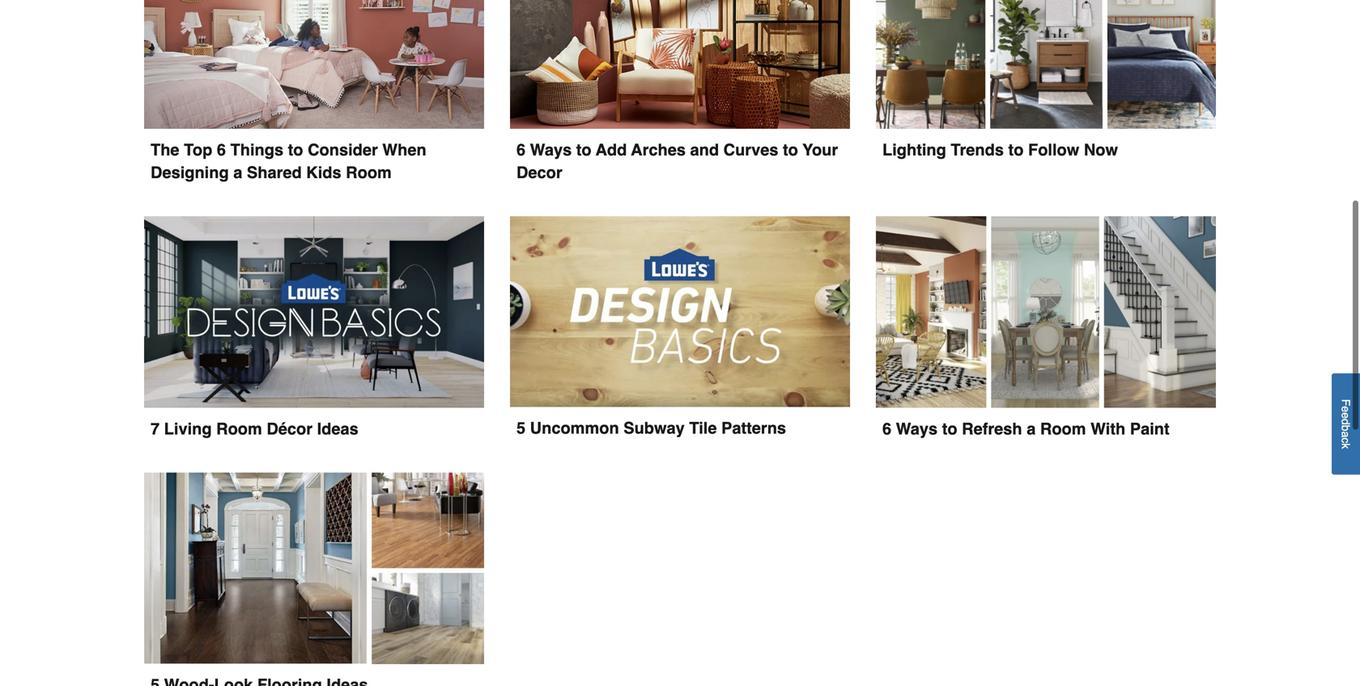 Task type: vqa. For each thing, say whether or not it's contained in the screenshot.
5
yes



Task type: locate. For each thing, give the bounding box(es) containing it.
e
[[1340, 406, 1353, 413], [1340, 413, 1353, 419]]

6 for 6 ways to add arches and curves to your decor
[[517, 141, 526, 159]]

a up k
[[1340, 431, 1353, 438]]

7 living room décor ideas
[[151, 420, 359, 438]]

5 uncommon subway tile patterns
[[517, 419, 787, 438]]

trendy living room with arch mirror, black arch bookshelf, round ottomans and wicker basket. image
[[510, 0, 851, 129]]

ways inside 6 ways to add arches and curves to your decor
[[530, 141, 572, 159]]

room
[[346, 163, 392, 182], [216, 420, 262, 438], [1041, 420, 1087, 438]]

decor
[[517, 163, 563, 182]]

to inside "link"
[[1009, 140, 1024, 159]]

ways
[[530, 141, 572, 159], [897, 420, 938, 438]]

0 horizontal spatial 6
[[217, 141, 226, 159]]

0 vertical spatial ways
[[530, 141, 572, 159]]

f e e d b a c k button
[[1333, 374, 1361, 475]]

0 horizontal spatial room
[[216, 420, 262, 438]]

lighting trends to follow now link
[[877, 0, 1217, 161]]

and
[[691, 141, 719, 159]]

uncommon
[[530, 419, 619, 438]]

e up b
[[1340, 413, 1353, 419]]

2 e from the top
[[1340, 413, 1353, 419]]

room inside the top 6 things to consider when designing a shared kids room
[[346, 163, 392, 182]]

room down consider
[[346, 163, 392, 182]]

a rattan pendant in a dining room, black sconce in a bathroom and brass chandelier in a bedroom. image
[[877, 0, 1217, 129]]

a right refresh
[[1027, 420, 1036, 438]]

a down things
[[233, 163, 243, 182]]

paint
[[1131, 420, 1170, 438]]

6 ways to refresh a room with paint
[[883, 420, 1170, 438]]

ways for 6 ways to refresh a room with paint
[[897, 420, 938, 438]]

room left the décor
[[216, 420, 262, 438]]

to
[[1009, 140, 1024, 159], [288, 141, 303, 159], [577, 141, 592, 159], [783, 141, 799, 159], [943, 420, 958, 438]]

6 inside 6 ways to add arches and curves to your decor
[[517, 141, 526, 159]]

6 ways to add arches and curves to your decor
[[517, 141, 843, 182]]

the
[[151, 141, 179, 159]]

ways for 6 ways to add arches and curves to your decor
[[530, 141, 572, 159]]

0 horizontal spatial ways
[[530, 141, 572, 159]]

7
[[151, 420, 160, 438]]

living
[[164, 420, 212, 438]]

to left refresh
[[943, 420, 958, 438]]

1 horizontal spatial 6
[[517, 141, 526, 159]]

c
[[1340, 438, 1353, 443]]

5
[[517, 419, 526, 438]]

ways up decor
[[530, 141, 572, 159]]

curves
[[724, 141, 779, 159]]

trends
[[951, 140, 1005, 159]]

0 horizontal spatial a
[[233, 163, 243, 182]]

refresh
[[963, 420, 1023, 438]]

a inside the 6 ways to refresh a room with paint link
[[1027, 420, 1036, 438]]

ideas
[[317, 420, 359, 438]]

6 for 6 ways to refresh a room with paint
[[883, 420, 892, 438]]

1 vertical spatial ways
[[897, 420, 938, 438]]

a
[[233, 163, 243, 182], [1027, 420, 1036, 438], [1340, 431, 1353, 438]]

1 horizontal spatial a
[[1027, 420, 1036, 438]]

the top 6 things to consider when designing a shared kids room link
[[144, 0, 484, 184]]

consider
[[308, 141, 378, 159]]

6
[[217, 141, 226, 159], [517, 141, 526, 159], [883, 420, 892, 438]]

5 uncommon subway tile patterns link
[[510, 216, 851, 440]]

2 horizontal spatial a
[[1340, 431, 1353, 438]]

to left add
[[577, 141, 592, 159]]

6 ways to refresh a room with paint link
[[877, 216, 1217, 440]]

to for lighting trends to follow now
[[1009, 140, 1024, 159]]

a blue and white entryway, a living room with a city view and a blue and white laundry room. image
[[144, 473, 484, 664]]

to up shared
[[288, 141, 303, 159]]

1 horizontal spatial room
[[346, 163, 392, 182]]

1 horizontal spatial ways
[[897, 420, 938, 438]]

tile
[[690, 419, 717, 438]]

room left the with
[[1041, 420, 1087, 438]]

subway
[[624, 419, 685, 438]]

k
[[1340, 443, 1353, 449]]

things
[[230, 141, 284, 159]]

2 horizontal spatial room
[[1041, 420, 1087, 438]]

2 horizontal spatial 6
[[883, 420, 892, 438]]

to left follow
[[1009, 140, 1024, 159]]

to for 6 ways to refresh a room with paint
[[943, 420, 958, 438]]

e up d
[[1340, 406, 1353, 413]]

a inside the top 6 things to consider when designing a shared kids room
[[233, 163, 243, 182]]

ways left refresh
[[897, 420, 938, 438]]

patterns
[[722, 419, 787, 438]]

designing
[[151, 163, 229, 182]]



Task type: describe. For each thing, give the bounding box(es) containing it.
a light-oak wooden desk with two succulents with a video title of lowe's design basics. image
[[510, 216, 851, 407]]

1 e from the top
[[1340, 406, 1353, 413]]

d
[[1340, 419, 1353, 425]]

f e e d b a c k
[[1340, 399, 1353, 449]]

arches
[[631, 141, 686, 159]]

dining room with an aqua stripe, entryway with teal walls and a pink, orange and yellow living room. image
[[877, 216, 1217, 408]]

a inside 'f e e d b a c k' button
[[1340, 431, 1353, 438]]

kids
[[306, 163, 342, 182]]

décor
[[267, 420, 313, 438]]

top
[[184, 141, 212, 159]]

two kids in a shared bedroom with two beds and a play table. image
[[144, 0, 484, 129]]

with
[[1091, 420, 1126, 438]]

follow
[[1029, 140, 1080, 159]]

the top 6 things to consider when designing a shared kids room
[[151, 141, 431, 182]]

6 inside the top 6 things to consider when designing a shared kids room
[[217, 141, 226, 159]]

6 ways to add arches and curves to your decor link
[[510, 0, 851, 184]]

now
[[1085, 140, 1119, 159]]

your
[[803, 141, 839, 159]]

to for 6 ways to add arches and curves to your decor
[[577, 141, 592, 159]]

to inside the top 6 things to consider when designing a shared kids room
[[288, 141, 303, 159]]

when
[[383, 141, 427, 159]]

a video showing two different ways to decorate a living room. image
[[144, 216, 484, 408]]

7 living room décor ideas link
[[144, 216, 484, 440]]

shared
[[247, 163, 302, 182]]

lighting trends to follow now
[[883, 140, 1119, 159]]

f
[[1340, 399, 1353, 406]]

to left your
[[783, 141, 799, 159]]

lighting
[[883, 140, 947, 159]]

b
[[1340, 425, 1353, 431]]

add
[[596, 141, 627, 159]]



